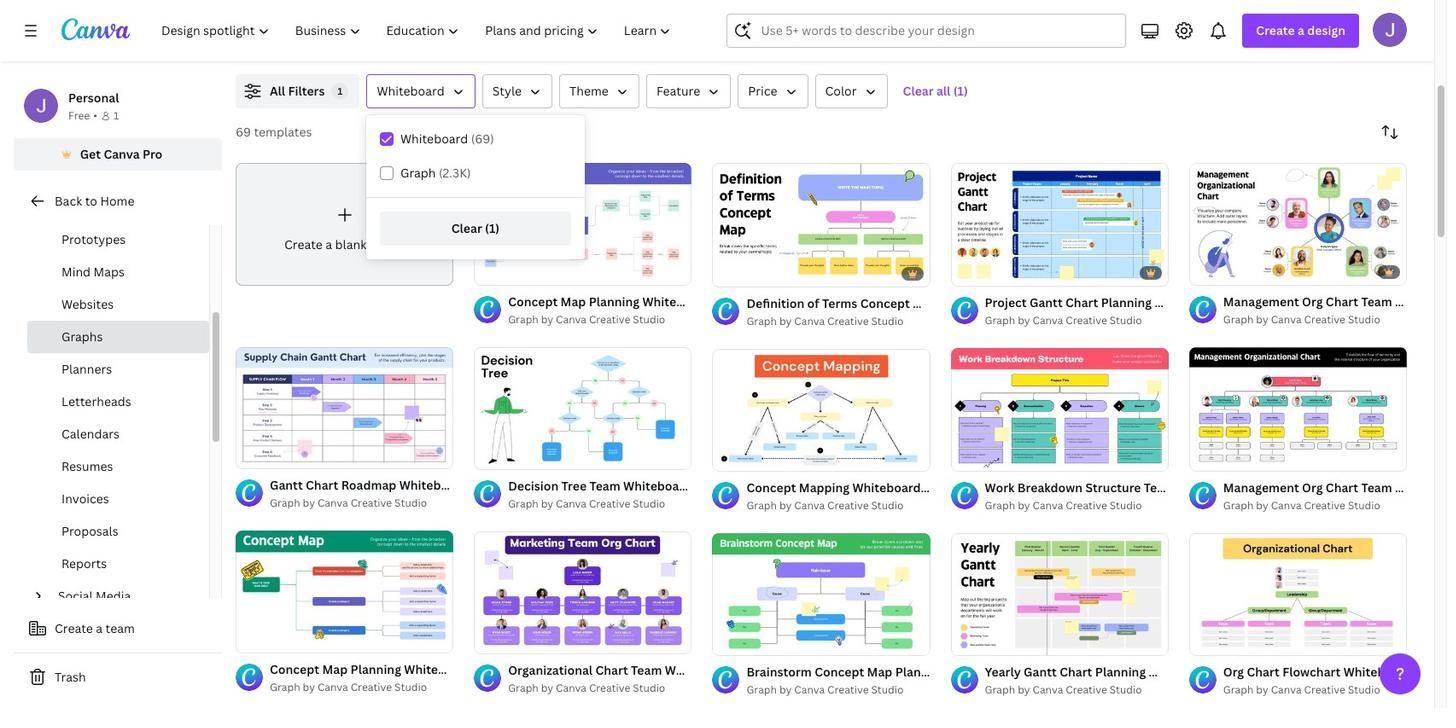 Task type: locate. For each thing, give the bounding box(es) containing it.
graph (2.3k)
[[400, 165, 471, 181]]

studio inside concept mapping whiteboard in orange purple basic style graph by canva creative studio
[[871, 499, 904, 513]]

get canva pro
[[80, 146, 163, 162]]

canva for definition of terms concept map planning whiteboard in light blue pink green spaced color blocks style "image"
[[794, 314, 825, 329]]

color button
[[815, 74, 888, 108]]

in
[[924, 480, 935, 496]]

creative for organizational chart team whiteboard in royal purple pastel purple friendly professional style image
[[589, 681, 630, 696]]

back to home
[[55, 193, 134, 209]]

graph for project gantt chart planning whiteboard in blue simple colorful style image
[[985, 314, 1015, 328]]

canva
[[104, 146, 140, 162], [556, 312, 587, 327], [1271, 312, 1302, 327], [1033, 314, 1063, 328], [794, 314, 825, 329], [318, 496, 348, 511], [556, 497, 587, 511], [1271, 498, 1302, 513], [794, 499, 825, 513], [1033, 499, 1063, 513], [318, 681, 348, 695], [556, 681, 587, 696], [1033, 683, 1063, 697], [794, 683, 825, 698], [1271, 683, 1302, 698]]

by for project gantt chart planning whiteboard in blue simple colorful style image
[[1018, 314, 1030, 328]]

create inside dropdown button
[[1256, 22, 1295, 38]]

a inside button
[[96, 621, 103, 637]]

a inside dropdown button
[[1298, 22, 1305, 38]]

style
[[492, 83, 522, 99], [1058, 480, 1087, 496]]

graph by canva creative studio link for the concept map planning whiteboard in purple green modern professional style image
[[508, 312, 692, 329]]

orange
[[938, 480, 980, 496]]

2 vertical spatial a
[[96, 621, 103, 637]]

whiteboard for whiteboard (69)
[[400, 131, 468, 147]]

graph
[[400, 165, 436, 181], [369, 236, 405, 253], [508, 312, 539, 327], [1223, 312, 1254, 327], [985, 314, 1015, 328], [747, 314, 777, 329], [270, 496, 300, 511], [508, 497, 539, 511], [1223, 498, 1254, 513], [747, 499, 777, 513], [985, 499, 1015, 513], [270, 681, 300, 695], [508, 681, 539, 696], [985, 683, 1015, 697], [747, 683, 777, 698], [1223, 683, 1254, 698]]

canva inside concept mapping whiteboard in orange purple basic style graph by canva creative studio
[[794, 499, 825, 513]]

proposals
[[61, 523, 118, 540]]

concept map planning whiteboard in green blue modern professional style image
[[236, 531, 454, 654]]

1 vertical spatial a
[[326, 236, 332, 253]]

whiteboard left in
[[853, 480, 921, 496]]

1 right filters
[[338, 85, 343, 97]]

concept
[[747, 480, 796, 496]]

to
[[85, 193, 97, 209]]

create a team
[[55, 621, 135, 637]]

graph by canva creative studio for concept map planning whiteboard in green blue modern professional style image on the bottom
[[270, 681, 427, 695]]

get
[[80, 146, 101, 162]]

free •
[[68, 108, 97, 123]]

0 horizontal spatial create
[[55, 621, 93, 637]]

definition of terms concept map planning whiteboard in light blue pink green spaced color blocks style image
[[712, 164, 930, 286]]

2 horizontal spatial a
[[1298, 22, 1305, 38]]

by
[[541, 312, 553, 327], [1256, 312, 1269, 327], [1018, 314, 1030, 328], [780, 314, 792, 329], [303, 496, 315, 511], [541, 497, 553, 511], [1256, 498, 1269, 513], [780, 499, 792, 513], [1018, 499, 1030, 513], [303, 681, 315, 695], [541, 681, 553, 696], [1018, 683, 1030, 697], [780, 683, 792, 698], [1256, 683, 1269, 698]]

canva inside button
[[104, 146, 140, 162]]

graph for management org chart team whiteboard in blue green spaced color blocks style image
[[1223, 312, 1254, 327]]

create a blank graph element
[[236, 163, 454, 286]]

blank
[[335, 236, 366, 253]]

1 vertical spatial whiteboard
[[400, 131, 468, 147]]

graph for decision tree team whiteboard in green blue yellow simple colorful style image
[[508, 497, 539, 511]]

1 horizontal spatial style
[[1058, 480, 1087, 496]]

creative for management org chart team whiteboard in blue green spaced color blocks style image
[[1304, 312, 1346, 327]]

whiteboard button
[[367, 74, 475, 108]]

studio
[[633, 312, 665, 327], [1348, 312, 1381, 327], [1110, 314, 1142, 328], [871, 314, 904, 329], [395, 496, 427, 511], [633, 497, 665, 511], [1348, 498, 1381, 513], [871, 499, 904, 513], [1110, 499, 1142, 513], [395, 681, 427, 695], [633, 681, 665, 696], [1110, 683, 1142, 697], [871, 683, 904, 698], [1348, 683, 1381, 698]]

studio for the management org chart team whiteboard in black red green trendy sticker style image
[[1348, 498, 1381, 513]]

style inside button
[[492, 83, 522, 99]]

style up (69)
[[492, 83, 522, 99]]

creative inside concept mapping whiteboard in orange purple basic style graph by canva creative studio
[[827, 499, 869, 513]]

whiteboard up whiteboard (69)
[[377, 83, 445, 99]]

by for org chart flowchart whiteboard in yellow pink spaced color blocks style image
[[1256, 683, 1269, 698]]

invoices link
[[27, 483, 209, 516]]

1 horizontal spatial a
[[326, 236, 332, 253]]

clear left "all"
[[903, 83, 934, 99]]

(69)
[[471, 131, 494, 147]]

graph by canva creative studio link for the management org chart team whiteboard in black red green trendy sticker style image
[[1223, 498, 1407, 515]]

(1) inside button
[[954, 83, 968, 99]]

graph for concept map planning whiteboard in green blue modern professional style image on the bottom
[[270, 681, 300, 695]]

canva for decision tree team whiteboard in green blue yellow simple colorful style image
[[556, 497, 587, 511]]

studio for project gantt chart planning whiteboard in blue simple colorful style image
[[1110, 314, 1142, 328]]

by for decision tree team whiteboard in green blue yellow simple colorful style image
[[541, 497, 553, 511]]

graph for brainstorm concept map planning whiteboard in green purple blue simple colorful style image
[[747, 683, 777, 698]]

a left 'team'
[[96, 621, 103, 637]]

canva for concept map planning whiteboard in green blue modern professional style image on the bottom
[[318, 681, 348, 695]]

by for concept map planning whiteboard in green blue modern professional style image on the bottom
[[303, 681, 315, 695]]

create inside "link"
[[284, 236, 323, 253]]

websites
[[61, 296, 114, 313]]

graph by canva creative studio for org chart flowchart whiteboard in yellow pink spaced color blocks style image
[[1223, 683, 1381, 698]]

graph by canva creative studio
[[508, 312, 665, 327], [1223, 312, 1381, 327], [985, 314, 1142, 328], [747, 314, 904, 329], [270, 496, 427, 511], [508, 497, 665, 511], [1223, 498, 1381, 513], [985, 499, 1142, 513], [270, 681, 427, 695], [508, 681, 665, 696], [985, 683, 1142, 697], [747, 683, 904, 698], [1223, 683, 1381, 698]]

a inside "link"
[[326, 236, 332, 253]]

0 horizontal spatial 1
[[113, 108, 119, 123]]

1 right •
[[113, 108, 119, 123]]

org chart flowchart whiteboard in yellow pink spaced color blocks style image
[[1189, 533, 1407, 656]]

creative for decision tree team whiteboard in green blue yellow simple colorful style image
[[589, 497, 630, 511]]

studio for definition of terms concept map planning whiteboard in light blue pink green spaced color blocks style "image"
[[871, 314, 904, 329]]

creative for the concept map planning whiteboard in purple green modern professional style image
[[589, 312, 630, 327]]

0 horizontal spatial a
[[96, 621, 103, 637]]

1 vertical spatial clear
[[451, 220, 482, 237]]

concept mapping whiteboard in orange purple basic style graph by canva creative studio
[[747, 480, 1087, 513]]

graph by canva creative studio link for work breakdown structure team whiteboard in red purple green trendy stickers style image in the right of the page
[[985, 498, 1169, 515]]

purple
[[982, 480, 1021, 496]]

top level navigation element
[[150, 14, 686, 48]]

concept mapping whiteboard in orange purple basic style link
[[747, 479, 1087, 498]]

creative for brainstorm concept map planning whiteboard in green purple blue simple colorful style image
[[827, 683, 869, 698]]

a for design
[[1298, 22, 1305, 38]]

create
[[1256, 22, 1295, 38], [284, 236, 323, 253], [55, 621, 93, 637]]

0 horizontal spatial clear
[[451, 220, 482, 237]]

a
[[1298, 22, 1305, 38], [326, 236, 332, 253], [96, 621, 103, 637]]

0 vertical spatial style
[[492, 83, 522, 99]]

mind maps link
[[27, 256, 209, 289]]

social media link
[[51, 581, 199, 613]]

graph by canva creative studio link for decision tree team whiteboard in green blue yellow simple colorful style image
[[508, 496, 692, 513]]

graph by canva creative studio link for organizational chart team whiteboard in royal purple pastel purple friendly professional style image
[[508, 680, 692, 697]]

decision tree team whiteboard in green blue yellow simple colorful style image
[[474, 347, 692, 470]]

clear for clear all (1)
[[903, 83, 934, 99]]

a left 'blank' at the top
[[326, 236, 332, 253]]

creative
[[589, 312, 630, 327], [1304, 312, 1346, 327], [1066, 314, 1107, 328], [827, 314, 869, 329], [351, 496, 392, 511], [589, 497, 630, 511], [1304, 498, 1346, 513], [827, 499, 869, 513], [1066, 499, 1107, 513], [351, 681, 392, 695], [589, 681, 630, 696], [1066, 683, 1107, 697], [827, 683, 869, 698], [1304, 683, 1346, 698]]

graph by canva creative studio for brainstorm concept map planning whiteboard in green purple blue simple colorful style image
[[747, 683, 904, 698]]

canva for the concept map planning whiteboard in purple green modern professional style image
[[556, 312, 587, 327]]

back
[[55, 193, 82, 209]]

0 vertical spatial clear
[[903, 83, 934, 99]]

graph by canva creative studio link for org chart flowchart whiteboard in yellow pink spaced color blocks style image
[[1223, 682, 1407, 700]]

create inside button
[[55, 621, 93, 637]]

social
[[58, 588, 93, 605]]

planners
[[61, 361, 112, 377]]

a left design at the top right of page
[[1298, 22, 1305, 38]]

create down social at the left of page
[[55, 621, 93, 637]]

mapping
[[799, 480, 850, 496]]

graphs
[[61, 329, 103, 345]]

2 vertical spatial whiteboard
[[853, 480, 921, 496]]

0 vertical spatial create
[[1256, 22, 1295, 38]]

theme
[[570, 83, 609, 99]]

graph by canva creative studio link for definition of terms concept map planning whiteboard in light blue pink green spaced color blocks style "image"
[[747, 314, 930, 331]]

clear all (1) button
[[894, 74, 977, 108]]

studio for decision tree team whiteboard in green blue yellow simple colorful style image
[[633, 497, 665, 511]]

2 vertical spatial create
[[55, 621, 93, 637]]

canva for work breakdown structure team whiteboard in red purple green trendy stickers style image in the right of the page
[[1033, 499, 1063, 513]]

1 horizontal spatial 1
[[338, 85, 343, 97]]

0 vertical spatial (1)
[[954, 83, 968, 99]]

planners link
[[27, 354, 209, 386]]

1 horizontal spatial (1)
[[954, 83, 968, 99]]

whiteboard inside button
[[377, 83, 445, 99]]

pro
[[143, 146, 163, 162]]

0 horizontal spatial (1)
[[485, 220, 500, 237]]

clear inside button
[[903, 83, 934, 99]]

letterheads link
[[27, 386, 209, 418]]

color
[[825, 83, 857, 99]]

graph by canva creative studio for decision tree team whiteboard in green blue yellow simple colorful style image
[[508, 497, 665, 511]]

graph by canva creative studio link
[[508, 312, 692, 329], [1223, 312, 1407, 329], [985, 313, 1169, 330], [747, 314, 930, 331], [270, 496, 454, 513], [508, 496, 692, 513], [1223, 498, 1407, 515], [747, 498, 930, 515], [985, 498, 1169, 515], [270, 680, 454, 697], [508, 680, 692, 697], [985, 682, 1169, 699], [747, 682, 930, 699], [1223, 682, 1407, 700]]

clear inside button
[[451, 220, 482, 237]]

Sort by button
[[1373, 115, 1407, 149]]

canva for the management org chart team whiteboard in black red green trendy sticker style image
[[1271, 498, 1302, 513]]

mind
[[61, 264, 91, 280]]

reports link
[[27, 548, 209, 581]]

graph by canva creative studio link for yearly gantt chart planning whiteboard in green yellow spaced color blocks style image
[[985, 682, 1169, 699]]

calendars
[[61, 426, 120, 442]]

(1)
[[954, 83, 968, 99], [485, 220, 500, 237]]

create a blank graph link
[[236, 163, 454, 286]]

price button
[[738, 74, 808, 108]]

1 vertical spatial create
[[284, 236, 323, 253]]

studio for the concept map planning whiteboard in purple green modern professional style image
[[633, 312, 665, 327]]

graph by canva creative studio for the concept map planning whiteboard in purple green modern professional style image
[[508, 312, 665, 327]]

clear for clear (1)
[[451, 220, 482, 237]]

prototypes link
[[27, 224, 209, 256]]

1 vertical spatial style
[[1058, 480, 1087, 496]]

Search search field
[[761, 15, 1115, 47]]

1 horizontal spatial clear
[[903, 83, 934, 99]]

1
[[338, 85, 343, 97], [113, 108, 119, 123]]

maps
[[93, 264, 125, 280]]

1 horizontal spatial create
[[284, 236, 323, 253]]

clear
[[903, 83, 934, 99], [451, 220, 482, 237]]

0 vertical spatial a
[[1298, 22, 1305, 38]]

1 vertical spatial (1)
[[485, 220, 500, 237]]

None search field
[[727, 14, 1127, 48]]

jacob simon image
[[1373, 13, 1407, 47]]

69 templates
[[236, 124, 312, 140]]

clear down (2.3k)
[[451, 220, 482, 237]]

2 horizontal spatial create
[[1256, 22, 1295, 38]]

0 vertical spatial whiteboard
[[377, 83, 445, 99]]

clear all (1)
[[903, 83, 968, 99]]

graph by canva creative studio for organizational chart team whiteboard in royal purple pastel purple friendly professional style image
[[508, 681, 665, 696]]

whiteboard up graph (2.3k)
[[400, 131, 468, 147]]

0 horizontal spatial style
[[492, 83, 522, 99]]

style inside concept mapping whiteboard in orange purple basic style graph by canva creative studio
[[1058, 480, 1087, 496]]

whiteboard
[[377, 83, 445, 99], [400, 131, 468, 147], [853, 480, 921, 496]]

brainstorm concept map planning whiteboard in green purple blue simple colorful style image
[[712, 533, 930, 656]]

creative for work breakdown structure team whiteboard in red purple green trendy stickers style image in the right of the page
[[1066, 499, 1107, 513]]

by for organizational chart team whiteboard in royal purple pastel purple friendly professional style image
[[541, 681, 553, 696]]

style right basic
[[1058, 480, 1087, 496]]

create left 'blank' at the top
[[284, 236, 323, 253]]

by for the management org chart team whiteboard in black red green trendy sticker style image
[[1256, 498, 1269, 513]]

create left design at the top right of page
[[1256, 22, 1295, 38]]



Task type: describe. For each thing, give the bounding box(es) containing it.
canva for org chart flowchart whiteboard in yellow pink spaced color blocks style image
[[1271, 683, 1302, 698]]

resumes
[[61, 459, 113, 475]]

canva for gantt chart roadmap whiteboard in blue purple pink sleek digitalism style image
[[318, 496, 348, 511]]

graph for org chart flowchart whiteboard in yellow pink spaced color blocks style image
[[1223, 683, 1254, 698]]

creative for project gantt chart planning whiteboard in blue simple colorful style image
[[1066, 314, 1107, 328]]

management org chart team whiteboard in black red green trendy sticker style image
[[1189, 348, 1407, 471]]

studio for organizational chart team whiteboard in royal purple pastel purple friendly professional style image
[[633, 681, 665, 696]]

create a design
[[1256, 22, 1346, 38]]

canva for organizational chart team whiteboard in royal purple pastel purple friendly professional style image
[[556, 681, 587, 696]]

social media
[[58, 588, 131, 605]]

graph for the management org chart team whiteboard in black red green trendy sticker style image
[[1223, 498, 1254, 513]]

style button
[[482, 74, 553, 108]]

clear (1) button
[[380, 212, 571, 246]]

gantt chart roadmap whiteboard in blue purple pink sleek digitalism style image
[[236, 347, 454, 469]]

all filters
[[270, 83, 325, 99]]

canva for management org chart team whiteboard in blue green spaced color blocks style image
[[1271, 312, 1302, 327]]

graph for definition of terms concept map planning whiteboard in light blue pink green spaced color blocks style "image"
[[747, 314, 777, 329]]

design
[[1308, 22, 1346, 38]]

graph inside concept mapping whiteboard in orange purple basic style graph by canva creative studio
[[747, 499, 777, 513]]

by for brainstorm concept map planning whiteboard in green purple blue simple colorful style image
[[780, 683, 792, 698]]

creative for definition of terms concept map planning whiteboard in light blue pink green spaced color blocks style "image"
[[827, 314, 869, 329]]

get canva pro button
[[14, 138, 222, 171]]

feature
[[657, 83, 700, 99]]

create for create a blank graph
[[284, 236, 323, 253]]

create a blank graph
[[284, 236, 405, 253]]

mind maps
[[61, 264, 125, 280]]

project gantt chart planning whiteboard in blue simple colorful style image
[[951, 163, 1169, 286]]

proposals link
[[27, 516, 209, 548]]

management org chart team whiteboard in blue green spaced color blocks style image
[[1189, 163, 1407, 285]]

all
[[270, 83, 285, 99]]

invoices
[[61, 491, 109, 507]]

1 filter options selected element
[[332, 83, 349, 100]]

team
[[105, 621, 135, 637]]

create for create a team
[[55, 621, 93, 637]]

a for team
[[96, 621, 103, 637]]

graph for work breakdown structure team whiteboard in red purple green trendy stickers style image in the right of the page
[[985, 499, 1015, 513]]

graph by canva creative studio link for concept mapping whiteboard in orange purple basic style image
[[747, 498, 930, 515]]

graph for yearly gantt chart planning whiteboard in green yellow spaced color blocks style image
[[985, 683, 1015, 697]]

by for the concept map planning whiteboard in purple green modern professional style image
[[541, 312, 553, 327]]

graph by canva creative studio link for brainstorm concept map planning whiteboard in green purple blue simple colorful style image
[[747, 682, 930, 699]]

graph by canva creative studio link for concept map planning whiteboard in green blue modern professional style image on the bottom
[[270, 680, 454, 697]]

resumes link
[[27, 451, 209, 483]]

free
[[68, 108, 90, 123]]

by inside concept mapping whiteboard in orange purple basic style graph by canva creative studio
[[780, 499, 792, 513]]

prototypes
[[61, 231, 126, 248]]

theme button
[[559, 74, 639, 108]]

basic
[[1024, 480, 1055, 496]]

create for create a design
[[1256, 22, 1295, 38]]

(1) inside button
[[485, 220, 500, 237]]

concept map planning whiteboard in purple green modern professional style image
[[474, 163, 692, 285]]

by for work breakdown structure team whiteboard in red purple green trendy stickers style image in the right of the page
[[1018, 499, 1030, 513]]

0 vertical spatial 1
[[338, 85, 343, 97]]

trash link
[[14, 661, 222, 695]]

studio for brainstorm concept map planning whiteboard in green purple blue simple colorful style image
[[871, 683, 904, 698]]

organizational chart team whiteboard in royal purple pastel purple friendly professional style image
[[474, 532, 692, 654]]

all
[[937, 83, 951, 99]]

•
[[93, 108, 97, 123]]

templates
[[254, 124, 312, 140]]

a for blank
[[326, 236, 332, 253]]

by for management org chart team whiteboard in blue green spaced color blocks style image
[[1256, 312, 1269, 327]]

studio for gantt chart roadmap whiteboard in blue purple pink sleek digitalism style image
[[395, 496, 427, 511]]

letterheads
[[61, 394, 131, 410]]

studio for concept map planning whiteboard in green blue modern professional style image on the bottom
[[395, 681, 427, 695]]

yearly gantt chart planning whiteboard in green yellow spaced color blocks style image
[[951, 533, 1169, 656]]

work breakdown structure team whiteboard in red purple green trendy stickers style image
[[951, 349, 1169, 472]]

whiteboard inside concept mapping whiteboard in orange purple basic style graph by canva creative studio
[[853, 480, 921, 496]]

calendars link
[[27, 418, 209, 451]]

graph by canva creative studio for definition of terms concept map planning whiteboard in light blue pink green spaced color blocks style "image"
[[747, 314, 904, 329]]

graph by canva creative studio link for project gantt chart planning whiteboard in blue simple colorful style image
[[985, 313, 1169, 330]]

graph by canva creative studio for project gantt chart planning whiteboard in blue simple colorful style image
[[985, 314, 1142, 328]]

filters
[[288, 83, 325, 99]]

concept mapping whiteboard in orange purple basic style image
[[712, 349, 930, 472]]

graph inside "link"
[[369, 236, 405, 253]]

studio for yearly gantt chart planning whiteboard in green yellow spaced color blocks style image
[[1110, 683, 1142, 697]]

feature button
[[646, 74, 731, 108]]

graph by canva creative studio for work breakdown structure team whiteboard in red purple green trendy stickers style image in the right of the page
[[985, 499, 1142, 513]]

whiteboard for whiteboard
[[377, 83, 445, 99]]

creative for the management org chart team whiteboard in black red green trendy sticker style image
[[1304, 498, 1346, 513]]

websites link
[[27, 289, 209, 321]]

graph for gantt chart roadmap whiteboard in blue purple pink sleek digitalism style image
[[270, 496, 300, 511]]

media
[[96, 588, 131, 605]]

studio for management org chart team whiteboard in blue green spaced color blocks style image
[[1348, 312, 1381, 327]]

by for yearly gantt chart planning whiteboard in green yellow spaced color blocks style image
[[1018, 683, 1030, 697]]

whiteboard (69)
[[400, 131, 494, 147]]

creative for yearly gantt chart planning whiteboard in green yellow spaced color blocks style image
[[1066, 683, 1107, 697]]

studio for work breakdown structure team whiteboard in red purple green trendy stickers style image in the right of the page
[[1110, 499, 1142, 513]]

home
[[100, 193, 134, 209]]

reports
[[61, 556, 107, 572]]

by for definition of terms concept map planning whiteboard in light blue pink green spaced color blocks style "image"
[[780, 314, 792, 329]]

studio for org chart flowchart whiteboard in yellow pink spaced color blocks style image
[[1348, 683, 1381, 698]]

by for gantt chart roadmap whiteboard in blue purple pink sleek digitalism style image
[[303, 496, 315, 511]]

graph by canva creative studio for gantt chart roadmap whiteboard in blue purple pink sleek digitalism style image
[[270, 496, 427, 511]]

canva for yearly gantt chart planning whiteboard in green yellow spaced color blocks style image
[[1033, 683, 1063, 697]]

graphs template image
[[1043, 0, 1407, 54]]

graph for organizational chart team whiteboard in royal purple pastel purple friendly professional style image
[[508, 681, 539, 696]]

trash
[[55, 669, 86, 686]]

creative for org chart flowchart whiteboard in yellow pink spaced color blocks style image
[[1304, 683, 1346, 698]]

69
[[236, 124, 251, 140]]

graph by canva creative studio link for management org chart team whiteboard in blue green spaced color blocks style image
[[1223, 312, 1407, 329]]

back to home link
[[14, 184, 222, 219]]

graph by canva creative studio link for gantt chart roadmap whiteboard in blue purple pink sleek digitalism style image
[[270, 496, 454, 513]]

price
[[748, 83, 777, 99]]

1 vertical spatial 1
[[113, 108, 119, 123]]

personal
[[68, 90, 119, 106]]

create a design button
[[1243, 14, 1359, 48]]

creative for concept map planning whiteboard in green blue modern professional style image on the bottom
[[351, 681, 392, 695]]

graph by canva creative studio for the management org chart team whiteboard in black red green trendy sticker style image
[[1223, 498, 1381, 513]]

graph by canva creative studio for management org chart team whiteboard in blue green spaced color blocks style image
[[1223, 312, 1381, 327]]

clear (1)
[[451, 220, 500, 237]]

create a team button
[[14, 612, 222, 646]]

canva for project gantt chart planning whiteboard in blue simple colorful style image
[[1033, 314, 1063, 328]]

(2.3k)
[[439, 165, 471, 181]]

graph by canva creative studio for yearly gantt chart planning whiteboard in green yellow spaced color blocks style image
[[985, 683, 1142, 697]]

canva for brainstorm concept map planning whiteboard in green purple blue simple colorful style image
[[794, 683, 825, 698]]

graph for the concept map planning whiteboard in purple green modern professional style image
[[508, 312, 539, 327]]

creative for gantt chart roadmap whiteboard in blue purple pink sleek digitalism style image
[[351, 496, 392, 511]]



Task type: vqa. For each thing, say whether or not it's contained in the screenshot.
(1)
yes



